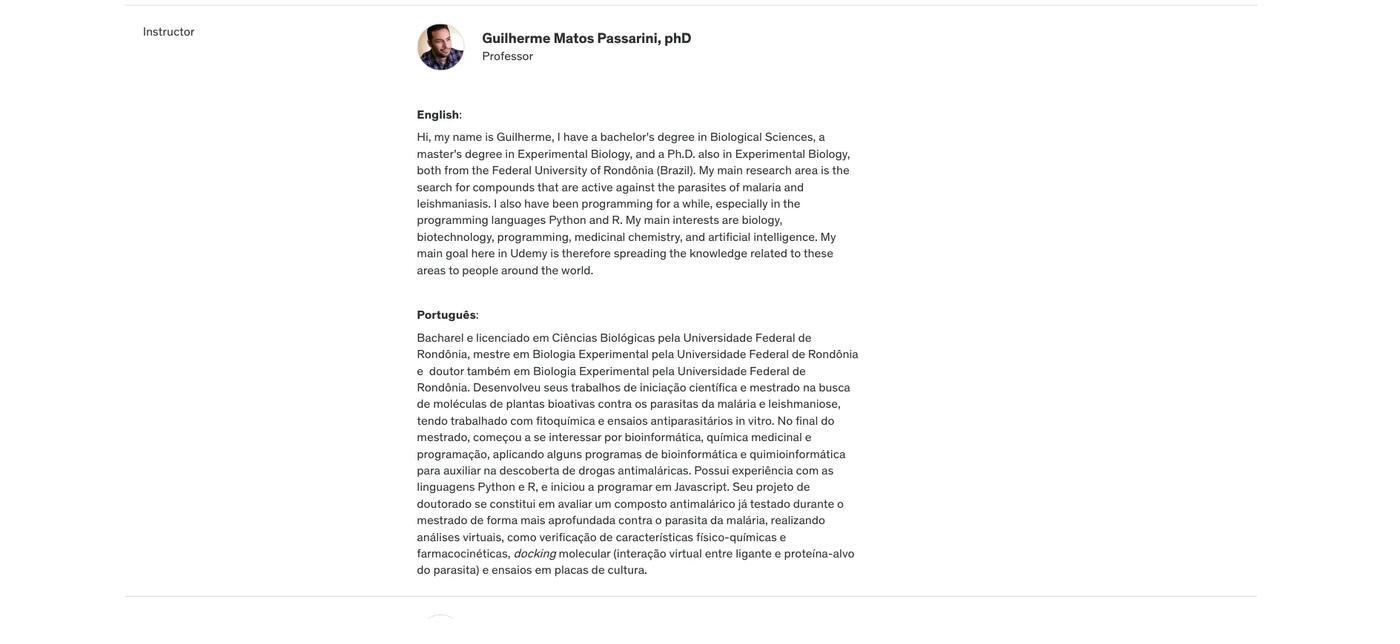 Task type: describe. For each thing, give the bounding box(es) containing it.
0 vertical spatial na
[[803, 379, 816, 395]]

1 horizontal spatial com
[[796, 462, 819, 478]]

mestre
[[473, 346, 510, 361]]

rondônia inside english : hi, my name is guilherme, i have a bachelor's degree in biological sciences, a master's degree in experimental biology, and a ph.d. also in experimental biology, both from the federal university of rondônia (brazil). my main research area is the search for compounds that are active against the parasites of malaria and leishmaniasis. i also have been programming for a while, especially in the programming languages python and r. my main interests are biology, biotechnology, programming, medicinal chemistry, and artificial intelligence. my main goal here in udemy is therefore spreading the knowledge related to these areas to people around the world.
[[603, 162, 654, 178]]

português
[[417, 307, 476, 322]]

languages
[[491, 212, 546, 227]]

that
[[537, 179, 559, 194]]

active
[[581, 179, 613, 194]]

parasita)
[[433, 562, 479, 577]]

0 vertical spatial i
[[557, 129, 560, 144]]

udemy
[[510, 245, 548, 261]]

parasita
[[665, 512, 707, 528]]

chemistry,
[[628, 229, 683, 244]]

0 vertical spatial programming
[[582, 196, 653, 211]]

here
[[471, 245, 495, 261]]

químicas
[[730, 529, 777, 544]]

avaliar
[[558, 496, 592, 511]]

1 horizontal spatial also
[[698, 146, 720, 161]]

molecular (interação virtual entre ligante e proteína-alvo do parasita) e ensaios em placas de cultura.
[[417, 546, 855, 577]]

aplicando
[[493, 446, 544, 461]]

people
[[462, 262, 498, 277]]

do inside bacharel e licenciado em ciências biológicas pela universidade federal de rondônia, mestre em biologia experimental pela universidade federal de rondônia e  doutor também em biologia experimental pela universidade federal de rondônia. desenvolveu seus trabalhos de iniciação científica e mestrado na busca de moléculas de plantas bioativas contra os parasitas da malária e leishmaniose, tendo trabalhado com fitoquímica e ensaios antiparasitários in vitro. no final do mestrado, começou a se interessar por bioinformática, química medicinal e programação, aplicando alguns programas de bioinformática e quimioinformática para auxiliar na descoberta de drogas antimaláricas. possui experiência com as linguagens python e r, e iniciou a programar em javascript. seu projeto de doutorado se constitui em avaliar um composto antimalárico já testado durante o mestrado de forma mais aprofundada contra o parasita da malária, realizando análises virtuais, como verificação de características físico-químicas e farmacocinéticas,
[[821, 413, 834, 428]]

malaria
[[742, 179, 781, 194]]

1 horizontal spatial is
[[550, 245, 559, 261]]

the down the udemy
[[541, 262, 558, 277]]

0 horizontal spatial my
[[626, 212, 641, 227]]

medicinal inside english : hi, my name is guilherme, i have a bachelor's degree in biological sciences, a master's degree in experimental biology, and a ph.d. also in experimental biology, both from the federal university of rondônia (brazil). my main research area is the search for compounds that are active against the parasites of malaria and leishmaniasis. i also have been programming for a while, especially in the programming languages python and r. my main interests are biology, biotechnology, programming, medicinal chemistry, and artificial intelligence. my main goal here in udemy is therefore spreading the knowledge related to these areas to people around the world.
[[574, 229, 625, 244]]

análises
[[417, 529, 460, 544]]

biology,
[[742, 212, 783, 227]]

constitui
[[490, 496, 536, 511]]

in left biological
[[698, 129, 707, 144]]

bioinformática
[[661, 446, 737, 461]]

doutor
[[429, 363, 464, 378]]

artificial
[[708, 229, 751, 244]]

name
[[453, 129, 482, 144]]

1 vertical spatial have
[[524, 196, 549, 211]]

antiparasitários
[[651, 413, 733, 428]]

a left while,
[[673, 196, 680, 211]]

antimalárico
[[670, 496, 735, 511]]

a right the sciences,
[[819, 129, 825, 144]]

programar
[[597, 479, 652, 494]]

both
[[417, 162, 441, 178]]

1 horizontal spatial main
[[644, 212, 670, 227]]

0 horizontal spatial com
[[510, 413, 533, 428]]

leishmaniasis.
[[417, 196, 491, 211]]

e down realizando
[[780, 529, 786, 544]]

do inside molecular (interação virtual entre ligante e proteína-alvo do parasita) e ensaios em placas de cultura.
[[417, 562, 430, 577]]

de inside molecular (interação virtual entre ligante e proteína-alvo do parasita) e ensaios em placas de cultura.
[[591, 562, 605, 577]]

desenvolveu
[[473, 379, 541, 395]]

guilherme,
[[497, 129, 554, 144]]

0 horizontal spatial of
[[590, 162, 601, 178]]

química
[[707, 429, 748, 444]]

científica
[[689, 379, 737, 395]]

trabalhado
[[450, 413, 508, 428]]

2 vertical spatial pela
[[652, 363, 675, 378]]

related
[[750, 245, 788, 261]]

experimental down biológicas
[[578, 346, 649, 361]]

seu
[[733, 479, 753, 494]]

goal
[[446, 245, 468, 261]]

2 horizontal spatial is
[[821, 162, 829, 178]]

e right r,
[[541, 479, 548, 494]]

bacharel
[[417, 330, 464, 345]]

alvo
[[833, 546, 855, 561]]

iniciação
[[640, 379, 686, 395]]

from
[[444, 162, 469, 178]]

0 horizontal spatial is
[[485, 129, 494, 144]]

testado
[[750, 496, 790, 511]]

realizando
[[771, 512, 825, 528]]

1 horizontal spatial o
[[837, 496, 844, 511]]

professor
[[482, 48, 533, 63]]

malária
[[717, 396, 756, 411]]

rondônia,
[[417, 346, 470, 361]]

experimental up university at the left
[[518, 146, 588, 161]]

em inside molecular (interação virtual entre ligante e proteína-alvo do parasita) e ensaios em placas de cultura.
[[535, 562, 552, 577]]

2 biologia from the top
[[533, 363, 576, 378]]

bioativas
[[548, 396, 595, 411]]

mais
[[520, 512, 545, 528]]

1 biologia from the top
[[532, 346, 576, 361]]

auxiliar
[[443, 462, 481, 478]]

e up por
[[598, 413, 604, 428]]

area
[[795, 162, 818, 178]]

alguns
[[547, 446, 582, 461]]

against
[[616, 179, 655, 194]]

in inside bacharel e licenciado em ciências biológicas pela universidade federal de rondônia, mestre em biologia experimental pela universidade federal de rondônia e  doutor também em biologia experimental pela universidade federal de rondônia. desenvolveu seus trabalhos de iniciação científica e mestrado na busca de moléculas de plantas bioativas contra os parasitas da malária e leishmaniose, tendo trabalhado com fitoquímica e ensaios antiparasitários in vitro. no final do mestrado, começou a se interessar por bioinformática, química medicinal e programação, aplicando alguns programas de bioinformática e quimioinformática para auxiliar na descoberta de drogas antimaláricas. possui experiência com as linguagens python e r, e iniciou a programar em javascript. seu projeto de doutorado se constitui em avaliar um composto antimalárico já testado durante o mestrado de forma mais aprofundada contra o parasita da malária, realizando análises virtuais, como verificação de características físico-químicas e farmacocinéticas,
[[736, 413, 745, 428]]

0 horizontal spatial main
[[417, 245, 443, 261]]

programação,
[[417, 446, 490, 461]]

javascript.
[[674, 479, 730, 494]]

and down interests on the top of page
[[686, 229, 705, 244]]

0 vertical spatial contra
[[598, 396, 632, 411]]

2 vertical spatial my
[[820, 229, 836, 244]]

bachelor's
[[600, 129, 655, 144]]

0 vertical spatial da
[[701, 396, 715, 411]]

around
[[501, 262, 538, 277]]

em up mais
[[539, 496, 555, 511]]

0 horizontal spatial are
[[562, 179, 579, 194]]

1 vertical spatial contra
[[618, 512, 652, 528]]

medicinal inside bacharel e licenciado em ciências biológicas pela universidade federal de rondônia, mestre em biologia experimental pela universidade federal de rondônia e  doutor também em biologia experimental pela universidade federal de rondônia. desenvolveu seus trabalhos de iniciação científica e mestrado na busca de moléculas de plantas bioativas contra os parasitas da malária e leishmaniose, tendo trabalhado com fitoquímica e ensaios antiparasitários in vitro. no final do mestrado, começou a se interessar por bioinformática, química medicinal e programação, aplicando alguns programas de bioinformática e quimioinformática para auxiliar na descoberta de drogas antimaláricas. possui experiência com as linguagens python e r, e iniciou a programar em javascript. seu projeto de doutorado se constitui em avaliar um composto antimalárico já testado durante o mestrado de forma mais aprofundada contra o parasita da malária, realizando análises virtuais, como verificação de características físico-químicas e farmacocinéticas,
[[751, 429, 802, 444]]

no
[[777, 413, 793, 428]]

(interação
[[613, 546, 666, 561]]

também
[[467, 363, 511, 378]]

drogas
[[578, 462, 615, 478]]

e left r,
[[518, 479, 525, 494]]

in up biology,
[[771, 196, 780, 211]]

doutorado
[[417, 496, 472, 511]]

: for português
[[476, 307, 479, 322]]

possui
[[694, 462, 729, 478]]

experimental up trabalhos
[[579, 363, 649, 378]]

1 vertical spatial to
[[448, 262, 459, 277]]

tendo
[[417, 413, 448, 428]]

0 vertical spatial universidade
[[683, 330, 753, 345]]

1 vertical spatial universidade
[[677, 346, 746, 361]]

seus
[[544, 379, 568, 395]]

1 vertical spatial are
[[722, 212, 739, 227]]

um
[[595, 496, 611, 511]]

quimioinformática
[[750, 446, 846, 461]]

como
[[507, 529, 537, 544]]

: for english
[[459, 107, 462, 122]]

university
[[535, 162, 587, 178]]

0 horizontal spatial degree
[[465, 146, 502, 161]]

the down (brazil).
[[657, 179, 675, 194]]

biological
[[710, 129, 762, 144]]

forma
[[486, 512, 518, 528]]

rondônia.
[[417, 379, 470, 395]]

em down antimaláricas.
[[655, 479, 672, 494]]

in right here
[[498, 245, 507, 261]]

proteína-
[[784, 546, 833, 561]]

phd
[[664, 29, 691, 47]]

começou
[[473, 429, 522, 444]]

0 vertical spatial pela
[[658, 330, 680, 345]]

ensaios inside molecular (interação virtual entre ligante e proteína-alvo do parasita) e ensaios em placas de cultura.
[[492, 562, 532, 577]]

características
[[616, 529, 693, 544]]



Task type: vqa. For each thing, say whether or not it's contained in the screenshot.
& inside the button
no



Task type: locate. For each thing, give the bounding box(es) containing it.
python down been
[[549, 212, 586, 227]]

do
[[821, 413, 834, 428], [417, 562, 430, 577]]

biology, down bachelor's
[[591, 146, 633, 161]]

biotechnology,
[[417, 229, 494, 244]]

0 horizontal spatial se
[[475, 496, 487, 511]]

main up parasites at the top of the page
[[717, 162, 743, 178]]

1 vertical spatial do
[[417, 562, 430, 577]]

virtuais,
[[463, 529, 504, 544]]

1 horizontal spatial biology,
[[808, 146, 850, 161]]

0 vertical spatial are
[[562, 179, 579, 194]]

2 vertical spatial main
[[417, 245, 443, 261]]

fitoquímica
[[536, 413, 595, 428]]

degree up ph.d.
[[657, 129, 695, 144]]

2 horizontal spatial my
[[820, 229, 836, 244]]

0 horizontal spatial have
[[524, 196, 549, 211]]

de
[[798, 330, 812, 345], [792, 346, 805, 361], [792, 363, 806, 378], [623, 379, 637, 395], [417, 396, 430, 411], [490, 396, 503, 411], [645, 446, 658, 461], [562, 462, 576, 478], [797, 479, 810, 494], [470, 512, 484, 528], [600, 529, 613, 544], [591, 562, 605, 577]]

1 horizontal spatial for
[[656, 196, 670, 211]]

(brazil).
[[657, 162, 696, 178]]

2 biology, from the left
[[808, 146, 850, 161]]

1 vertical spatial biologia
[[533, 363, 576, 378]]

0 vertical spatial degree
[[657, 129, 695, 144]]

e up malária
[[740, 379, 747, 395]]

federal inside english : hi, my name is guilherme, i have a bachelor's degree in biological sciences, a master's degree in experimental biology, and a ph.d. also in experimental biology, both from the federal university of rondônia (brazil). my main research area is the search for compounds that are active against the parasites of malaria and leishmaniasis. i also have been programming for a while, especially in the programming languages python and r. my main interests are biology, biotechnology, programming, medicinal chemistry, and artificial intelligence. my main goal here in udemy is therefore spreading the knowledge related to these areas to people around the world.
[[492, 162, 532, 178]]

medicinal down no
[[751, 429, 802, 444]]

docking
[[513, 546, 559, 561]]

virtual
[[669, 546, 702, 561]]

físico-
[[696, 529, 730, 544]]

2 vertical spatial is
[[550, 245, 559, 261]]

o right durante
[[837, 496, 844, 511]]

is right name
[[485, 129, 494, 144]]

a down drogas
[[588, 479, 594, 494]]

i
[[557, 129, 560, 144], [494, 196, 497, 211]]

1 horizontal spatial of
[[729, 179, 740, 194]]

1 horizontal spatial have
[[563, 129, 588, 144]]

rondônia up busca
[[808, 346, 858, 361]]

0 vertical spatial rondônia
[[603, 162, 654, 178]]

the right area
[[832, 162, 849, 178]]

da down científica
[[701, 396, 715, 411]]

the right the from
[[472, 162, 489, 178]]

programming down leishmaniasis. on the top
[[417, 212, 488, 227]]

in down malária
[[736, 413, 745, 428]]

biology, up area
[[808, 146, 850, 161]]

1 vertical spatial rondônia
[[808, 346, 858, 361]]

i up university at the left
[[557, 129, 560, 144]]

and down bachelor's
[[636, 146, 655, 161]]

1 vertical spatial na
[[484, 462, 496, 478]]

com down plantas
[[510, 413, 533, 428]]

ph.d.
[[667, 146, 695, 161]]

ensaios down docking
[[492, 562, 532, 577]]

se up aplicando
[[534, 429, 546, 444]]

are up artificial
[[722, 212, 739, 227]]

na
[[803, 379, 816, 395], [484, 462, 496, 478]]

ensaios inside bacharel e licenciado em ciências biológicas pela universidade federal de rondônia, mestre em biologia experimental pela universidade federal de rondônia e  doutor também em biologia experimental pela universidade federal de rondônia. desenvolveu seus trabalhos de iniciação científica e mestrado na busca de moléculas de plantas bioativas contra os parasitas da malária e leishmaniose, tendo trabalhado com fitoquímica e ensaios antiparasitários in vitro. no final do mestrado, começou a se interessar por bioinformática, química medicinal e programação, aplicando alguns programas de bioinformática e quimioinformática para auxiliar na descoberta de drogas antimaláricas. possui experiência com as linguagens python e r, e iniciou a programar em javascript. seu projeto de doutorado se constitui em avaliar um composto antimalárico já testado durante o mestrado de forma mais aprofundada contra o parasita da malária, realizando análises virtuais, como verificação de características físico-químicas e farmacocinéticas,
[[607, 413, 648, 428]]

pela
[[658, 330, 680, 345], [652, 346, 674, 361], [652, 363, 675, 378]]

is right area
[[821, 162, 829, 178]]

0 horizontal spatial python
[[478, 479, 515, 494]]

1 vertical spatial main
[[644, 212, 670, 227]]

projeto
[[756, 479, 794, 494]]

0 vertical spatial of
[[590, 162, 601, 178]]

placas
[[554, 562, 589, 577]]

ensaios down os
[[607, 413, 648, 428]]

verificação
[[539, 529, 597, 544]]

0 horizontal spatial to
[[448, 262, 459, 277]]

1 vertical spatial is
[[821, 162, 829, 178]]

1 horizontal spatial are
[[722, 212, 739, 227]]

these
[[804, 245, 833, 261]]

: inside english : hi, my name is guilherme, i have a bachelor's degree in biological sciences, a master's degree in experimental biology, and a ph.d. also in experimental biology, both from the federal university of rondônia (brazil). my main research area is the search for compounds that are active against the parasites of malaria and leishmaniasis. i also have been programming for a while, especially in the programming languages python and r. my main interests are biology, biotechnology, programming, medicinal chemistry, and artificial intelligence. my main goal here in udemy is therefore spreading the knowledge related to these areas to people around the world.
[[459, 107, 462, 122]]

instructor
[[143, 24, 195, 39]]

1 horizontal spatial my
[[699, 162, 714, 178]]

1 biology, from the left
[[591, 146, 633, 161]]

programming,
[[497, 229, 571, 244]]

os
[[635, 396, 647, 411]]

0 horizontal spatial ensaios
[[492, 562, 532, 577]]

0 vertical spatial o
[[837, 496, 844, 511]]

to down 'goal'
[[448, 262, 459, 277]]

mestrado up leishmaniose,
[[750, 379, 800, 395]]

da up físico-
[[710, 512, 723, 528]]

ligante
[[736, 546, 772, 561]]

e down química
[[740, 446, 747, 461]]

spreading
[[614, 245, 667, 261]]

bacharel e licenciado em ciências biológicas pela universidade federal de rondônia, mestre em biologia experimental pela universidade federal de rondônia e  doutor também em biologia experimental pela universidade federal de rondônia. desenvolveu seus trabalhos de iniciação científica e mestrado na busca de moléculas de plantas bioativas contra os parasitas da malária e leishmaniose, tendo trabalhado com fitoquímica e ensaios antiparasitários in vitro. no final do mestrado, começou a se interessar por bioinformática, química medicinal e programação, aplicando alguns programas de bioinformática e quimioinformática para auxiliar na descoberta de drogas antimaláricas. possui experiência com as linguagens python e r, e iniciou a programar em javascript. seu projeto de doutorado se constitui em avaliar um composto antimalárico já testado durante o mestrado de forma mais aprofundada contra o parasita da malária, realizando análises virtuais, como verificação de características físico-químicas e farmacocinéticas,
[[417, 330, 858, 561]]

main up areas
[[417, 245, 443, 261]]

are up been
[[562, 179, 579, 194]]

i down compounds
[[494, 196, 497, 211]]

ciências
[[552, 330, 597, 345]]

0 vertical spatial ensaios
[[607, 413, 648, 428]]

0 horizontal spatial o
[[655, 512, 662, 528]]

the up intelligence.
[[783, 196, 800, 211]]

and down area
[[784, 179, 804, 194]]

do left the parasita)
[[417, 562, 430, 577]]

0 horizontal spatial programming
[[417, 212, 488, 227]]

0 horizontal spatial :
[[459, 107, 462, 122]]

a left bachelor's
[[591, 129, 597, 144]]

of up active on the left top of the page
[[590, 162, 601, 178]]

antimaláricas.
[[618, 462, 691, 478]]

contra down composto
[[618, 512, 652, 528]]

python inside bacharel e licenciado em ciências biológicas pela universidade federal de rondônia, mestre em biologia experimental pela universidade federal de rondônia e  doutor também em biologia experimental pela universidade federal de rondônia. desenvolveu seus trabalhos de iniciação científica e mestrado na busca de moléculas de plantas bioativas contra os parasitas da malária e leishmaniose, tendo trabalhado com fitoquímica e ensaios antiparasitários in vitro. no final do mestrado, começou a se interessar por bioinformática, química medicinal e programação, aplicando alguns programas de bioinformática e quimioinformática para auxiliar na descoberta de drogas antimaláricas. possui experiência com as linguagens python e r, e iniciou a programar em javascript. seu projeto de doutorado se constitui em avaliar um composto antimalárico já testado durante o mestrado de forma mais aprofundada contra o parasita da malária, realizando análises virtuais, como verificação de características físico-químicas e farmacocinéticas,
[[478, 479, 515, 494]]

entre
[[705, 546, 733, 561]]

e up 'mestre' at the left of the page
[[467, 330, 473, 345]]

biologia up seus
[[533, 363, 576, 378]]

have down that
[[524, 196, 549, 211]]

my right the r.
[[626, 212, 641, 227]]

0 vertical spatial se
[[534, 429, 546, 444]]

to down intelligence.
[[790, 245, 801, 261]]

also
[[698, 146, 720, 161], [500, 196, 521, 211]]

0 vertical spatial medicinal
[[574, 229, 625, 244]]

vitro.
[[748, 413, 775, 428]]

0 horizontal spatial biology,
[[591, 146, 633, 161]]

0 vertical spatial biologia
[[532, 346, 576, 361]]

mestrado down doutorado on the bottom
[[417, 512, 467, 528]]

0 vertical spatial have
[[563, 129, 588, 144]]

python inside english : hi, my name is guilherme, i have a bachelor's degree in biological sciences, a master's degree in experimental biology, and a ph.d. also in experimental biology, both from the federal university of rondônia (brazil). my main research area is the search for compounds that are active against the parasites of malaria and leishmaniasis. i also have been programming for a while, especially in the programming languages python and r. my main interests are biology, biotechnology, programming, medicinal chemistry, and artificial intelligence. my main goal here in udemy is therefore spreading the knowledge related to these areas to people around the world.
[[549, 212, 586, 227]]

1 horizontal spatial degree
[[657, 129, 695, 144]]

in down biological
[[723, 146, 732, 161]]

0 horizontal spatial na
[[484, 462, 496, 478]]

parasites
[[678, 179, 726, 194]]

my up parasites at the top of the page
[[699, 162, 714, 178]]

e up vitro.
[[759, 396, 766, 411]]

se
[[534, 429, 546, 444], [475, 496, 487, 511]]

0 vertical spatial :
[[459, 107, 462, 122]]

se up forma
[[475, 496, 487, 511]]

also down compounds
[[500, 196, 521, 211]]

0 horizontal spatial rondônia
[[603, 162, 654, 178]]

em down licenciado
[[513, 346, 530, 361]]

0 vertical spatial mestrado
[[750, 379, 800, 395]]

licenciado
[[476, 330, 530, 345]]

degree down name
[[465, 146, 502, 161]]

o up 'características'
[[655, 512, 662, 528]]

1 horizontal spatial i
[[557, 129, 560, 144]]

medicinal up therefore
[[574, 229, 625, 244]]

english : hi, my name is guilherme, i have a bachelor's degree in biological sciences, a master's degree in experimental biology, and a ph.d. also in experimental biology, both from the federal university of rondônia (brazil). my main research area is the search for compounds that are active against the parasites of malaria and leishmaniasis. i also have been programming for a while, especially in the programming languages python and r. my main interests are biology, biotechnology, programming, medicinal chemistry, and artificial intelligence. my main goal here in udemy is therefore spreading the knowledge related to these areas to people around the world.
[[417, 107, 850, 277]]

0 horizontal spatial i
[[494, 196, 497, 211]]

1 vertical spatial se
[[475, 496, 487, 511]]

programming up the r.
[[582, 196, 653, 211]]

biology,
[[591, 146, 633, 161], [808, 146, 850, 161]]

composto
[[614, 496, 667, 511]]

busca
[[819, 379, 850, 395]]

of up especially at top
[[729, 179, 740, 194]]

experiência
[[732, 462, 793, 478]]

r,
[[528, 479, 538, 494]]

cultura.
[[608, 562, 647, 577]]

my up these
[[820, 229, 836, 244]]

also right ph.d.
[[698, 146, 720, 161]]

mestrado,
[[417, 429, 470, 444]]

as
[[822, 462, 834, 478]]

: up name
[[459, 107, 462, 122]]

1 horizontal spatial to
[[790, 245, 801, 261]]

for up chemistry,
[[656, 196, 670, 211]]

e down final
[[805, 429, 812, 444]]

0 horizontal spatial do
[[417, 562, 430, 577]]

ensaios
[[607, 413, 648, 428], [492, 562, 532, 577]]

1 vertical spatial my
[[626, 212, 641, 227]]

1 vertical spatial programming
[[417, 212, 488, 227]]

1 vertical spatial da
[[710, 512, 723, 528]]

contra down trabalhos
[[598, 396, 632, 411]]

0 vertical spatial for
[[455, 179, 470, 194]]

1 vertical spatial of
[[729, 179, 740, 194]]

a up aplicando
[[525, 429, 531, 444]]

research
[[746, 162, 792, 178]]

english
[[417, 107, 459, 122]]

biologia down ciências
[[532, 346, 576, 361]]

0 horizontal spatial for
[[455, 179, 470, 194]]

0 horizontal spatial mestrado
[[417, 512, 467, 528]]

1 vertical spatial degree
[[465, 146, 502, 161]]

por
[[604, 429, 622, 444]]

1 vertical spatial python
[[478, 479, 515, 494]]

1 vertical spatial pela
[[652, 346, 674, 361]]

em up desenvolveu
[[514, 363, 530, 378]]

0 vertical spatial main
[[717, 162, 743, 178]]

em
[[533, 330, 549, 345], [513, 346, 530, 361], [514, 363, 530, 378], [655, 479, 672, 494], [539, 496, 555, 511], [535, 562, 552, 577]]

final
[[796, 413, 818, 428]]

a left ph.d.
[[658, 146, 664, 161]]

rondônia up against
[[603, 162, 654, 178]]

0 vertical spatial python
[[549, 212, 586, 227]]

bioinformática,
[[625, 429, 704, 444]]

sciences,
[[765, 129, 816, 144]]

been
[[552, 196, 579, 211]]

0 vertical spatial to
[[790, 245, 801, 261]]

in down "guilherme,"
[[505, 146, 515, 161]]

intelligence.
[[753, 229, 818, 244]]

com down quimioinformática
[[796, 462, 819, 478]]

0 vertical spatial also
[[698, 146, 720, 161]]

are
[[562, 179, 579, 194], [722, 212, 739, 227]]

moléculas
[[433, 396, 487, 411]]

rondônia inside bacharel e licenciado em ciências biológicas pela universidade federal de rondônia, mestre em biologia experimental pela universidade federal de rondônia e  doutor também em biologia experimental pela universidade federal de rondônia. desenvolveu seus trabalhos de iniciação científica e mestrado na busca de moléculas de plantas bioativas contra os parasitas da malária e leishmaniose, tendo trabalhado com fitoquímica e ensaios antiparasitários in vitro. no final do mestrado, começou a se interessar por bioinformática, química medicinal e programação, aplicando alguns programas de bioinformática e quimioinformática para auxiliar na descoberta de drogas antimaláricas. possui experiência com as linguagens python e r, e iniciou a programar em javascript. seu projeto de doutorado se constitui em avaliar um composto antimalárico já testado durante o mestrado de forma mais aprofundada contra o parasita da malária, realizando análises virtuais, como verificação de características físico-químicas e farmacocinéticas,
[[808, 346, 858, 361]]

1 vertical spatial mestrado
[[417, 512, 467, 528]]

na right auxiliar
[[484, 462, 496, 478]]

e down farmacocinéticas,
[[482, 562, 489, 577]]

1 horizontal spatial python
[[549, 212, 586, 227]]

main up chemistry,
[[644, 212, 670, 227]]

1 horizontal spatial :
[[476, 307, 479, 322]]

malária,
[[726, 512, 768, 528]]

0 horizontal spatial medicinal
[[574, 229, 625, 244]]

1 vertical spatial also
[[500, 196, 521, 211]]

0 horizontal spatial also
[[500, 196, 521, 211]]

experimental up research
[[735, 146, 805, 161]]

e right ligante
[[775, 546, 781, 561]]

2 vertical spatial universidade
[[677, 363, 747, 378]]

for down the from
[[455, 179, 470, 194]]

a
[[591, 129, 597, 144], [819, 129, 825, 144], [658, 146, 664, 161], [673, 196, 680, 211], [525, 429, 531, 444], [588, 479, 594, 494]]

the down chemistry,
[[669, 245, 687, 261]]

na up leishmaniose,
[[803, 379, 816, 395]]

1 vertical spatial ensaios
[[492, 562, 532, 577]]

especially
[[716, 196, 768, 211]]

r.
[[612, 212, 623, 227]]

and left the r.
[[589, 212, 609, 227]]

1 horizontal spatial do
[[821, 413, 834, 428]]

biológicas
[[600, 330, 655, 345]]

my
[[699, 162, 714, 178], [626, 212, 641, 227], [820, 229, 836, 244]]

do right final
[[821, 413, 834, 428]]

em left ciências
[[533, 330, 549, 345]]

is right the udemy
[[550, 245, 559, 261]]

0 vertical spatial com
[[510, 413, 533, 428]]

descoberta
[[499, 462, 559, 478]]

0 vertical spatial my
[[699, 162, 714, 178]]

have up university at the left
[[563, 129, 588, 144]]

1 vertical spatial medicinal
[[751, 429, 802, 444]]

parasitas
[[650, 396, 699, 411]]

0 vertical spatial is
[[485, 129, 494, 144]]

guilherme matos passarini, phd link
[[482, 29, 691, 47]]

1 horizontal spatial rondônia
[[808, 346, 858, 361]]

plantas
[[506, 396, 545, 411]]

0 vertical spatial do
[[821, 413, 834, 428]]

1 vertical spatial com
[[796, 462, 819, 478]]

1 horizontal spatial mestrado
[[750, 379, 800, 395]]

1 horizontal spatial se
[[534, 429, 546, 444]]

1 horizontal spatial medicinal
[[751, 429, 802, 444]]

1 vertical spatial o
[[655, 512, 662, 528]]

iniciou
[[551, 479, 585, 494]]

1 horizontal spatial programming
[[582, 196, 653, 211]]

: up licenciado
[[476, 307, 479, 322]]

compounds
[[473, 179, 535, 194]]

while,
[[682, 196, 713, 211]]

python up constitui at left bottom
[[478, 479, 515, 494]]

areas
[[417, 262, 446, 277]]

molecular
[[559, 546, 611, 561]]

interests
[[673, 212, 719, 227]]

em down docking
[[535, 562, 552, 577]]

1 horizontal spatial ensaios
[[607, 413, 648, 428]]

guilherme matos passarini, phd professor
[[482, 29, 691, 63]]

2 horizontal spatial main
[[717, 162, 743, 178]]



